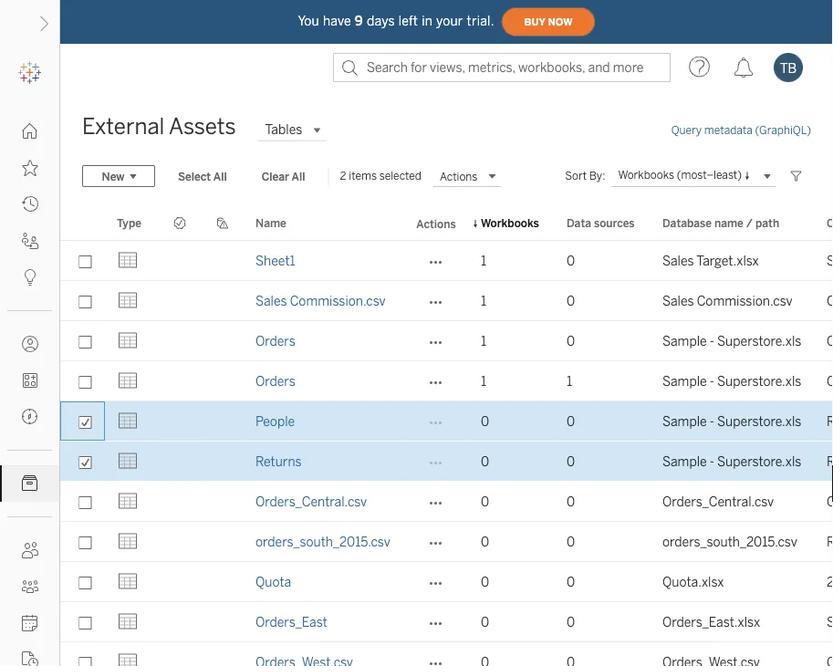 Task type: vqa. For each thing, say whether or not it's contained in the screenshot.


Task type: describe. For each thing, give the bounding box(es) containing it.
11 row from the top
[[60, 642, 833, 666]]

sample - superstore.xls for row containing people
[[663, 414, 802, 429]]

path
[[756, 216, 779, 230]]

sample - superstore.xls for row containing returns
[[663, 454, 802, 469]]

favorites image
[[22, 160, 38, 176]]

superstore.xls for row containing returns
[[717, 454, 802, 469]]

orders_central.csv link
[[256, 494, 367, 509]]

sample for row containing people
[[663, 414, 707, 429]]

in
[[422, 13, 433, 29]]

9
[[355, 13, 363, 29]]

sample for 9th row from the bottom of the page
[[663, 334, 707, 349]]

sales down sheet1
[[256, 293, 287, 308]]

shared with me image
[[22, 233, 38, 249]]

table image for orders_central.csv
[[117, 490, 139, 512]]

1 for sheet1 link
[[481, 253, 486, 268]]

all for clear all
[[292, 170, 305, 183]]

home image
[[22, 123, 38, 140]]

recents image
[[22, 196, 38, 213]]

(graphiql)
[[755, 124, 811, 137]]

you have 9 days left in your trial.
[[298, 13, 494, 29]]

quota
[[256, 574, 291, 590]]

table image for sheet1
[[117, 250, 139, 271]]

2
[[340, 169, 346, 183]]

table image for orders_east
[[117, 611, 139, 633]]

workbooks
[[481, 216, 539, 230]]

external assets image
[[22, 475, 38, 492]]

orders for 1
[[256, 374, 295, 389]]

1 for 'orders' link corresponding to 1
[[481, 374, 486, 389]]

1 for "sales commission.csv" link
[[481, 293, 486, 308]]

quota link
[[256, 574, 291, 590]]

explore image
[[22, 409, 38, 425]]

external assets
[[82, 114, 236, 140]]

superstore.xls for eighth row from the bottom of the page
[[717, 374, 802, 389]]

row containing orders_east
[[60, 602, 833, 642]]

2 sales commission.csv from the left
[[663, 293, 793, 308]]

orders_south_2015.csv link
[[256, 534, 390, 549]]

table image for quota
[[117, 571, 139, 593]]

jobs image
[[22, 652, 38, 666]]

orders_east link
[[256, 615, 327, 630]]

database
[[663, 216, 712, 230]]

1 for 0's 'orders' link
[[481, 334, 486, 349]]

name
[[714, 216, 744, 230]]

row containing people
[[60, 402, 833, 442]]

collections image
[[22, 372, 38, 389]]

query metadata (graphiql) link
[[671, 124, 811, 137]]

users image
[[22, 542, 38, 558]]

external
[[82, 114, 165, 140]]

sales commission.csv link
[[256, 293, 386, 308]]

tables button
[[258, 119, 326, 141]]

recommendations image
[[22, 269, 38, 286]]

days
[[367, 13, 395, 29]]

returns link
[[256, 454, 302, 469]]

orders link for 1
[[256, 374, 295, 389]]

grid containing sheet1
[[60, 206, 833, 666]]

1 orders_south_2015.csv from the left
[[256, 534, 390, 549]]

people
[[256, 414, 295, 429]]

row containing sales commission.csv
[[60, 281, 833, 321]]

selected
[[379, 169, 422, 183]]

all for select all
[[213, 170, 227, 183]]

query
[[671, 124, 702, 137]]

quota.xlsx
[[663, 574, 724, 590]]

left
[[399, 13, 418, 29]]

table image for orders
[[117, 330, 139, 352]]

have
[[323, 13, 351, 29]]

sample - superstore.xls for eighth row from the bottom of the page
[[663, 374, 802, 389]]

personal space image
[[22, 336, 38, 352]]

query metadata (graphiql)
[[671, 124, 811, 137]]

returns
[[256, 454, 302, 469]]

orders_east.xlsx
[[663, 615, 760, 630]]

4 table image from the top
[[117, 651, 139, 666]]

sources
[[594, 216, 635, 230]]

- for returns link
[[710, 454, 714, 469]]

sort
[[565, 169, 587, 183]]

- for 0's 'orders' link
[[710, 334, 714, 349]]

- for people link
[[710, 414, 714, 429]]

target.xlsx
[[697, 253, 759, 268]]

4 row from the top
[[60, 361, 833, 402]]



Task type: locate. For each thing, give the bounding box(es) containing it.
clear all
[[262, 170, 305, 183]]

navigation panel element
[[0, 55, 59, 666]]

orders_south_2015.csv up quota.xlsx
[[663, 534, 797, 549]]

2 sample - superstore.xls from the top
[[663, 374, 802, 389]]

row
[[60, 241, 833, 281], [60, 281, 833, 321], [60, 321, 833, 361], [60, 361, 833, 402], [60, 402, 833, 442], [60, 442, 833, 482], [60, 482, 833, 522], [60, 522, 833, 562], [60, 562, 833, 602], [60, 602, 833, 642], [60, 642, 833, 666]]

1 orders from the top
[[256, 334, 295, 349]]

your
[[436, 13, 463, 29]]

1 horizontal spatial orders_central.csv
[[663, 494, 774, 509]]

orders link
[[256, 334, 295, 349], [256, 374, 295, 389]]

0 vertical spatial orders
[[256, 334, 295, 349]]

sales down "sales target.xlsx"
[[663, 293, 694, 308]]

sample - superstore.xls
[[663, 334, 802, 349], [663, 374, 802, 389], [663, 414, 802, 429], [663, 454, 802, 469]]

new button
[[82, 165, 155, 187]]

/
[[746, 216, 753, 230]]

commission.csv down sheet1
[[290, 293, 386, 308]]

orders_south_2015.csv down orders_central.csv link
[[256, 534, 390, 549]]

select
[[178, 170, 211, 183]]

trial.
[[467, 13, 494, 29]]

orders up people at left bottom
[[256, 374, 295, 389]]

0 horizontal spatial orders_central.csv
[[256, 494, 367, 509]]

all right "select"
[[213, 170, 227, 183]]

1 orders link from the top
[[256, 334, 295, 349]]

name
[[256, 216, 286, 230]]

2 items selected
[[340, 169, 422, 183]]

sort by:
[[565, 169, 605, 183]]

row containing orders_central.csv
[[60, 482, 833, 522]]

superstore.xls for 9th row from the bottom of the page
[[717, 334, 802, 349]]

table image
[[117, 330, 139, 352], [117, 490, 139, 512], [117, 611, 139, 633], [117, 651, 139, 666]]

cell
[[159, 241, 202, 281], [202, 241, 245, 281], [159, 281, 202, 321], [202, 281, 245, 321], [159, 321, 202, 361], [202, 321, 245, 361], [159, 361, 202, 402], [202, 361, 245, 402], [159, 402, 202, 442], [202, 402, 245, 442], [159, 442, 202, 482], [202, 442, 245, 482], [159, 482, 202, 522], [202, 482, 245, 522], [159, 522, 202, 562], [202, 522, 245, 562], [159, 562, 202, 602], [202, 562, 245, 602], [159, 602, 202, 642], [202, 602, 245, 642]]

all inside 'button'
[[292, 170, 305, 183]]

row containing quota
[[60, 562, 833, 602]]

select all
[[178, 170, 227, 183]]

select all button
[[166, 165, 239, 187]]

buy now button
[[502, 7, 595, 37]]

data sources
[[567, 216, 635, 230]]

commission.csv
[[290, 293, 386, 308], [697, 293, 793, 308]]

database name / path
[[663, 216, 779, 230]]

1 horizontal spatial commission.csv
[[697, 293, 793, 308]]

0 horizontal spatial all
[[213, 170, 227, 183]]

sheet1
[[256, 253, 295, 268]]

2 row from the top
[[60, 281, 833, 321]]

sheet1 link
[[256, 253, 295, 268]]

1 commission.csv from the left
[[290, 293, 386, 308]]

metadata
[[704, 124, 753, 137]]

1 all from the left
[[213, 170, 227, 183]]

row group containing sheet1
[[60, 241, 833, 666]]

4 sample from the top
[[663, 454, 707, 469]]

sales target.xlsx
[[663, 253, 759, 268]]

all
[[213, 170, 227, 183], [292, 170, 305, 183]]

orders link down "sales commission.csv" link
[[256, 334, 295, 349]]

1 horizontal spatial orders_south_2015.csv
[[663, 534, 797, 549]]

superstore.xls for row containing people
[[717, 414, 802, 429]]

1 vertical spatial orders
[[256, 374, 295, 389]]

superstore.xls
[[717, 334, 802, 349], [717, 374, 802, 389], [717, 414, 802, 429], [717, 454, 802, 469]]

row containing orders_south_2015.csv
[[60, 522, 833, 562]]

main navigation. press the up and down arrow keys to access links. element
[[0, 113, 59, 666]]

tables
[[265, 122, 302, 137]]

table image for returns
[[117, 450, 139, 472]]

sales for sales commission.csv
[[663, 293, 694, 308]]

table image for people
[[117, 410, 139, 432]]

8 row from the top
[[60, 522, 833, 562]]

0 horizontal spatial commission.csv
[[290, 293, 386, 308]]

1 orders_central.csv from the left
[[256, 494, 367, 509]]

row group
[[60, 241, 833, 666]]

2 commission.csv from the left
[[697, 293, 793, 308]]

orders_south_2015.csv
[[256, 534, 390, 549], [663, 534, 797, 549]]

table image for orders
[[117, 370, 139, 392]]

all right clear
[[292, 170, 305, 183]]

by:
[[589, 169, 605, 183]]

6 row from the top
[[60, 442, 833, 482]]

2 table image from the top
[[117, 290, 139, 312]]

sample for eighth row from the bottom of the page
[[663, 374, 707, 389]]

sample for row containing returns
[[663, 454, 707, 469]]

clear
[[262, 170, 289, 183]]

sample - superstore.xls for 9th row from the bottom of the page
[[663, 334, 802, 349]]

3 table image from the top
[[117, 370, 139, 392]]

2 superstore.xls from the top
[[717, 374, 802, 389]]

1 superstore.xls from the top
[[717, 334, 802, 349]]

buy now
[[524, 16, 573, 28]]

3 - from the top
[[710, 414, 714, 429]]

you
[[298, 13, 319, 29]]

orders_central.csv
[[256, 494, 367, 509], [663, 494, 774, 509]]

orders link up people at left bottom
[[256, 374, 295, 389]]

now
[[548, 16, 573, 28]]

2 all from the left
[[292, 170, 305, 183]]

Search for views, metrics, workbooks, and more text field
[[333, 53, 671, 82]]

4 superstore.xls from the top
[[717, 454, 802, 469]]

-
[[710, 334, 714, 349], [710, 374, 714, 389], [710, 414, 714, 429], [710, 454, 714, 469]]

1 table image from the top
[[117, 330, 139, 352]]

4 sample - superstore.xls from the top
[[663, 454, 802, 469]]

9 row from the top
[[60, 562, 833, 602]]

row containing sheet1
[[60, 241, 833, 281]]

1 vertical spatial orders link
[[256, 374, 295, 389]]

grid
[[60, 206, 833, 666]]

1
[[481, 253, 486, 268], [481, 293, 486, 308], [481, 334, 486, 349], [481, 374, 486, 389], [567, 374, 572, 389]]

type
[[117, 216, 141, 230]]

1 horizontal spatial all
[[292, 170, 305, 183]]

5 table image from the top
[[117, 450, 139, 472]]

2 orders link from the top
[[256, 374, 295, 389]]

sales
[[663, 253, 694, 268], [256, 293, 287, 308], [663, 293, 694, 308]]

3 table image from the top
[[117, 611, 139, 633]]

assets
[[169, 114, 236, 140]]

orders
[[256, 334, 295, 349], [256, 374, 295, 389]]

sales commission.csv down sheet1
[[256, 293, 386, 308]]

schedules image
[[22, 615, 38, 631]]

7 table image from the top
[[117, 571, 139, 593]]

sample
[[663, 334, 707, 349], [663, 374, 707, 389], [663, 414, 707, 429], [663, 454, 707, 469]]

2 orders_central.csv from the left
[[663, 494, 774, 509]]

3 superstore.xls from the top
[[717, 414, 802, 429]]

row containing returns
[[60, 442, 833, 482]]

6 table image from the top
[[117, 531, 139, 553]]

2 table image from the top
[[117, 490, 139, 512]]

buy
[[524, 16, 545, 28]]

all inside button
[[213, 170, 227, 183]]

orders link for 0
[[256, 334, 295, 349]]

2 orders_south_2015.csv from the left
[[663, 534, 797, 549]]

2 - from the top
[[710, 374, 714, 389]]

table image for sales commission.csv
[[117, 290, 139, 312]]

table image for orders_south_2015.csv
[[117, 531, 139, 553]]

new
[[102, 170, 125, 183]]

people link
[[256, 414, 295, 429]]

orders_central.csv up quota.xlsx
[[663, 494, 774, 509]]

1 sales commission.csv from the left
[[256, 293, 386, 308]]

sales down database
[[663, 253, 694, 268]]

commission.csv down target.xlsx
[[697, 293, 793, 308]]

0 horizontal spatial sales commission.csv
[[256, 293, 386, 308]]

1 row from the top
[[60, 241, 833, 281]]

10 row from the top
[[60, 602, 833, 642]]

clear all button
[[250, 165, 317, 187]]

sales commission.csv down target.xlsx
[[663, 293, 793, 308]]

- for 'orders' link corresponding to 1
[[710, 374, 714, 389]]

3 sample - superstore.xls from the top
[[663, 414, 802, 429]]

orders down "sales commission.csv" link
[[256, 334, 295, 349]]

1 table image from the top
[[117, 250, 139, 271]]

table image
[[117, 250, 139, 271], [117, 290, 139, 312], [117, 370, 139, 392], [117, 410, 139, 432], [117, 450, 139, 472], [117, 531, 139, 553], [117, 571, 139, 593]]

4 - from the top
[[710, 454, 714, 469]]

sales commission.csv
[[256, 293, 386, 308], [663, 293, 793, 308]]

0 horizontal spatial orders_south_2015.csv
[[256, 534, 390, 549]]

1 horizontal spatial sales commission.csv
[[663, 293, 793, 308]]

5 row from the top
[[60, 402, 833, 442]]

1 sample - superstore.xls from the top
[[663, 334, 802, 349]]

data
[[567, 216, 591, 230]]

orders_east
[[256, 615, 327, 630]]

2 orders from the top
[[256, 374, 295, 389]]

0
[[567, 253, 575, 268], [567, 293, 575, 308], [567, 334, 575, 349], [481, 414, 489, 429], [567, 414, 575, 429], [481, 454, 489, 469], [567, 454, 575, 469], [481, 494, 489, 509], [567, 494, 575, 509], [481, 534, 489, 549], [567, 534, 575, 549], [481, 574, 489, 590], [567, 574, 575, 590], [481, 615, 489, 630], [567, 615, 575, 630]]

sales for sheet1
[[663, 253, 694, 268]]

actions
[[416, 217, 456, 230]]

2 sample from the top
[[663, 374, 707, 389]]

orders_central.csv up orders_south_2015.csv link
[[256, 494, 367, 509]]

items
[[349, 169, 377, 183]]

3 row from the top
[[60, 321, 833, 361]]

1 sample from the top
[[663, 334, 707, 349]]

4 table image from the top
[[117, 410, 139, 432]]

groups image
[[22, 579, 38, 595]]

0 vertical spatial orders link
[[256, 334, 295, 349]]

3 sample from the top
[[663, 414, 707, 429]]

1 - from the top
[[710, 334, 714, 349]]

orders for 0
[[256, 334, 295, 349]]

7 row from the top
[[60, 482, 833, 522]]



